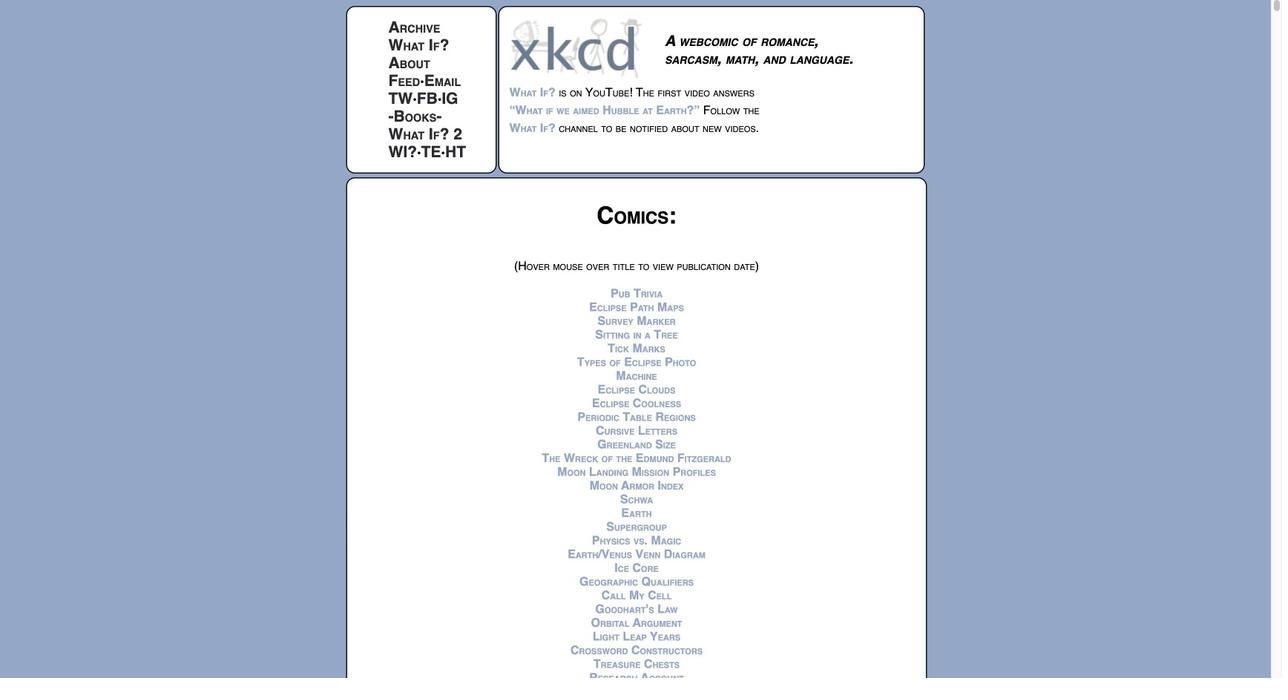 Task type: describe. For each thing, give the bounding box(es) containing it.
xkcd.com logo image
[[509, 17, 647, 79]]



Task type: vqa. For each thing, say whether or not it's contained in the screenshot.
the Selected Comics "image"
no



